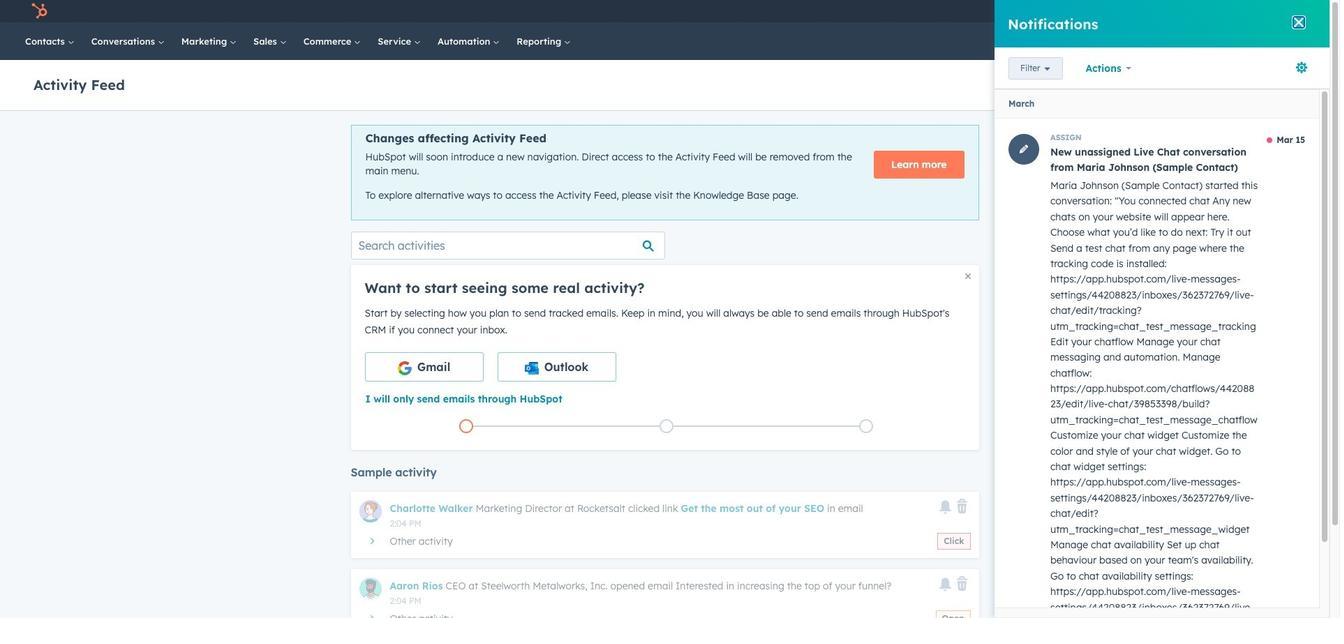 Task type: describe. For each thing, give the bounding box(es) containing it.
marketplaces image
[[1125, 6, 1137, 19]]

onboarding.steps.finalstep.title image
[[863, 423, 870, 431]]

Search activities search field
[[351, 232, 665, 260]]

Search HubSpot search field
[[1124, 29, 1281, 53]]



Task type: locate. For each thing, give the bounding box(es) containing it.
onboarding.steps.sendtrackedemailingmail.title image
[[663, 423, 670, 431]]

list
[[366, 417, 967, 436]]

None checkbox
[[365, 352, 484, 382], [498, 352, 616, 382], [365, 352, 484, 382], [498, 352, 616, 382]]

jacob simon image
[[1230, 5, 1243, 17]]

close image
[[965, 274, 971, 279]]

menu
[[1023, 0, 1313, 22]]



Task type: vqa. For each thing, say whether or not it's contained in the screenshot.
"Close" image
yes



